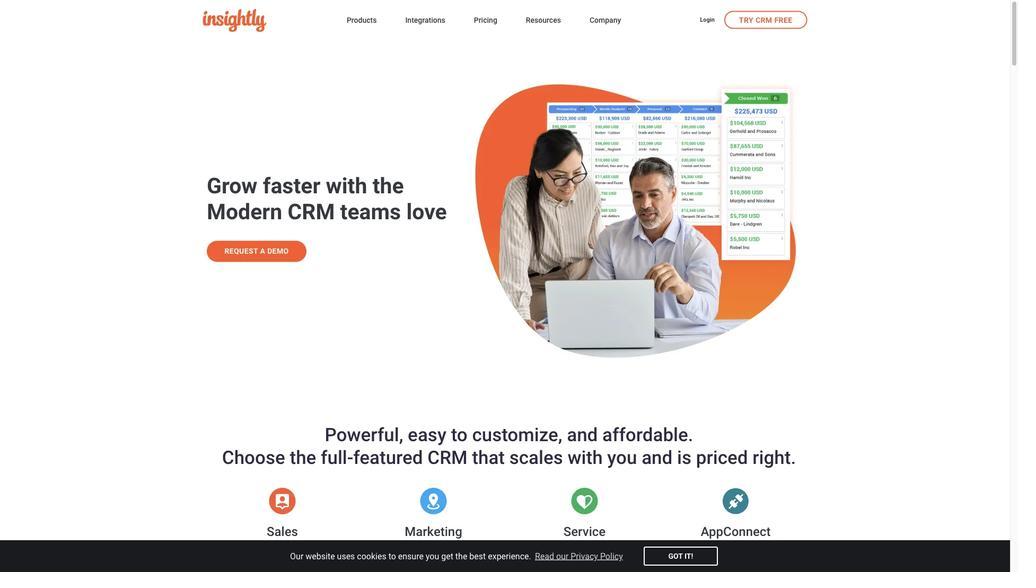 Task type: vqa. For each thing, say whether or not it's contained in the screenshot.
to inside Stay connected to the apps you already use
yes



Task type: describe. For each thing, give the bounding box(es) containing it.
try crm free
[[739, 16, 793, 24]]

our website uses cookies to ensure you get the best experience. read our privacy policy
[[290, 552, 623, 562]]

products link
[[347, 14, 377, 28]]

marketing
[[405, 525, 462, 540]]

you inside stay connected to the apps you already use
[[705, 565, 719, 573]]

try
[[739, 16, 754, 24]]

teams
[[340, 199, 401, 225]]

customize,
[[472, 424, 562, 446]]

elevate
[[543, 552, 572, 563]]

it!
[[685, 552, 693, 561]]

choose
[[222, 447, 285, 469]]

that
[[472, 447, 505, 469]]

apps
[[771, 552, 790, 563]]

your for service
[[574, 552, 591, 563]]

full-
[[321, 447, 353, 469]]

products
[[347, 16, 377, 25]]

modern
[[207, 199, 282, 225]]

request
[[225, 247, 258, 256]]

request a demo link
[[207, 241, 307, 262]]

our
[[556, 552, 569, 562]]

privacy
[[571, 552, 598, 562]]

exceed
[[550, 565, 579, 573]]

company link
[[590, 14, 621, 28]]

login
[[700, 16, 715, 23]]

request a demo
[[225, 247, 289, 256]]

policy
[[600, 552, 623, 562]]

a
[[260, 247, 265, 256]]

data
[[230, 565, 247, 573]]

deals
[[314, 565, 335, 573]]

uses
[[337, 552, 355, 562]]

appconnect
[[701, 525, 771, 540]]

powerful,
[[325, 424, 403, 446]]

and for create engaging customer journeys and grow pipeline
[[416, 565, 431, 573]]

faster
[[263, 173, 321, 199]]

get
[[441, 552, 453, 562]]

engaging
[[409, 552, 446, 563]]

best
[[470, 552, 486, 562]]

cookies
[[357, 552, 386, 562]]

service
[[564, 525, 606, 540]]

to inside "cookieconsent" dialog
[[389, 552, 396, 562]]

to for stay
[[745, 552, 753, 563]]

affordable.
[[603, 424, 694, 446]]

grow
[[207, 173, 257, 199]]

and for centralize your customer data and close more deals
[[250, 565, 265, 573]]

appconnect icon 1 image
[[701, 488, 770, 515]]

to for powerful,
[[451, 424, 468, 446]]

login link
[[700, 16, 715, 25]]

journeys
[[380, 565, 414, 573]]

scales
[[510, 447, 563, 469]]

priced
[[696, 447, 748, 469]]

the inside stay connected to the apps you already use
[[756, 552, 768, 563]]

close
[[267, 565, 288, 573]]

crm inside button
[[756, 16, 773, 24]]

resources
[[526, 16, 561, 25]]

our
[[290, 552, 304, 562]]

you inside "cookieconsent" dialog
[[426, 552, 439, 562]]

read our privacy policy button
[[533, 549, 625, 565]]

connected
[[701, 552, 743, 563]]

customer for marketing
[[448, 552, 486, 563]]

got it! button
[[644, 547, 718, 566]]

marketing icon 2 image
[[399, 488, 468, 515]]



Task type: locate. For each thing, give the bounding box(es) containing it.
read
[[535, 552, 554, 562]]

0 horizontal spatial with
[[326, 173, 367, 199]]

got
[[669, 552, 683, 561]]

stay
[[682, 552, 699, 563]]

insightly logo image
[[203, 9, 267, 32]]

2 horizontal spatial crm
[[756, 16, 773, 24]]

website
[[306, 552, 335, 562]]

1 horizontal spatial crm
[[428, 447, 468, 469]]

love
[[406, 199, 447, 225]]

you left get
[[426, 552, 439, 562]]

1 vertical spatial crm
[[288, 199, 335, 225]]

0 horizontal spatial to
[[389, 552, 396, 562]]

insightly logo link
[[203, 9, 330, 32]]

centralize your customer data and close more deals
[[230, 552, 335, 573]]

the up use
[[756, 552, 768, 563]]

the inside "cookieconsent" dialog
[[456, 552, 467, 562]]

company
[[590, 16, 621, 25]]

customer inside 'centralize your customer data and close more deals'
[[294, 552, 332, 563]]

pipeline
[[456, 565, 487, 573]]

to up use
[[745, 552, 753, 563]]

with
[[326, 173, 367, 199], [568, 447, 603, 469]]

with up service icon 2
[[568, 447, 603, 469]]

0 horizontal spatial customer
[[294, 552, 332, 563]]

the right get
[[456, 552, 467, 562]]

already
[[721, 565, 750, 573]]

you
[[607, 447, 637, 469], [426, 552, 439, 562], [705, 565, 719, 573]]

customer up pipeline
[[448, 552, 486, 563]]

and inside 'centralize your customer data and close more deals'
[[250, 565, 265, 573]]

support,
[[594, 552, 627, 563]]

2 vertical spatial you
[[705, 565, 719, 573]]

sales
[[267, 525, 298, 540]]

pricing
[[474, 16, 497, 25]]

free
[[775, 16, 793, 24]]

crm inside powerful, easy to customize, and affordable. choose the full-featured crm that scales with you and is priced right.
[[428, 447, 468, 469]]

to right easy
[[451, 424, 468, 446]]

with up teams
[[326, 173, 367, 199]]

experience.
[[488, 552, 531, 562]]

1 horizontal spatial you
[[607, 447, 637, 469]]

service icon 2 image
[[550, 488, 619, 515]]

crm icon image
[[248, 488, 317, 515]]

crm down faster on the left of page
[[288, 199, 335, 225]]

customer for sales
[[294, 552, 332, 563]]

create engaging customer journeys and grow pipeline
[[380, 552, 487, 573]]

is
[[677, 447, 692, 469]]

your inside 'centralize your customer data and close more deals'
[[275, 552, 292, 563]]

1 customer from the left
[[294, 552, 332, 563]]

0 vertical spatial with
[[326, 173, 367, 199]]

featured
[[353, 447, 423, 469]]

2 horizontal spatial you
[[705, 565, 719, 573]]

crm
[[756, 16, 773, 24], [288, 199, 335, 225], [428, 447, 468, 469]]

0 vertical spatial crm
[[756, 16, 773, 24]]

try crm free button
[[724, 11, 808, 29]]

with inside powerful, easy to customize, and affordable. choose the full-featured crm that scales with you and is priced right.
[[568, 447, 603, 469]]

powerful, easy to customize, and affordable. choose the full-featured crm that scales with you and is priced right.
[[222, 424, 796, 469]]

cookieconsent dialog
[[0, 541, 1010, 573]]

crm right try
[[756, 16, 773, 24]]

to
[[451, 424, 468, 446], [389, 552, 396, 562], [745, 552, 753, 563]]

1 horizontal spatial to
[[451, 424, 468, 446]]

centralize
[[233, 552, 272, 563]]

your right the 'our'
[[574, 552, 591, 563]]

0 horizontal spatial you
[[426, 552, 439, 562]]

0 horizontal spatial crm
[[288, 199, 335, 225]]

customer inside create engaging customer journeys and grow pipeline
[[448, 552, 486, 563]]

customer
[[294, 552, 332, 563], [448, 552, 486, 563]]

1 horizontal spatial customer
[[448, 552, 486, 563]]

stay connected to the apps you already use
[[682, 552, 790, 573]]

integrations
[[405, 16, 445, 25]]

try crm free link
[[724, 11, 808, 29]]

grow
[[434, 565, 454, 573]]

1 horizontal spatial with
[[568, 447, 603, 469]]

use
[[753, 565, 767, 573]]

2 horizontal spatial to
[[745, 552, 753, 563]]

to inside stay connected to the apps you already use
[[745, 552, 753, 563]]

and inside create engaging customer journeys and grow pipeline
[[416, 565, 431, 573]]

0 horizontal spatial your
[[275, 552, 292, 563]]

you down connected
[[705, 565, 719, 573]]

got it!
[[669, 552, 693, 561]]

1 horizontal spatial your
[[574, 552, 591, 563]]

pricing link
[[474, 14, 497, 28]]

0 vertical spatial you
[[607, 447, 637, 469]]

elevate your support, exceed custome
[[543, 552, 627, 573]]

the
[[373, 173, 404, 199], [290, 447, 316, 469], [456, 552, 467, 562], [756, 552, 768, 563]]

and
[[567, 424, 598, 446], [642, 447, 673, 469], [250, 565, 265, 573], [416, 565, 431, 573]]

your for sales
[[275, 552, 292, 563]]

your
[[275, 552, 292, 563], [574, 552, 591, 563]]

grow faster with the modern crm teams love
[[207, 173, 447, 225]]

integrations link
[[405, 14, 445, 28]]

more
[[291, 565, 311, 573]]

to up journeys
[[389, 552, 396, 562]]

you inside powerful, easy to customize, and affordable. choose the full-featured crm that scales with you and is priced right.
[[607, 447, 637, 469]]

with inside grow faster with the modern crm teams love
[[326, 173, 367, 199]]

home banner businessman 2023 v3 image
[[473, 69, 812, 360]]

right.
[[753, 447, 796, 469]]

crm inside grow faster with the modern crm teams love
[[288, 199, 335, 225]]

your up "close"
[[275, 552, 292, 563]]

2 vertical spatial crm
[[428, 447, 468, 469]]

ensure
[[398, 552, 424, 562]]

the left the full-
[[290, 447, 316, 469]]

and for powerful, easy to customize, and affordable. choose the full-featured crm that scales with you and is priced right.
[[567, 424, 598, 446]]

customer up deals
[[294, 552, 332, 563]]

you down affordable.
[[607, 447, 637, 469]]

the inside powerful, easy to customize, and affordable. choose the full-featured crm that scales with you and is priced right.
[[290, 447, 316, 469]]

create
[[381, 552, 407, 563]]

2 your from the left
[[574, 552, 591, 563]]

easy
[[408, 424, 447, 446]]

crm down easy
[[428, 447, 468, 469]]

1 vertical spatial you
[[426, 552, 439, 562]]

the up teams
[[373, 173, 404, 199]]

1 vertical spatial with
[[568, 447, 603, 469]]

resources link
[[526, 14, 561, 28]]

your inside elevate your support, exceed custome
[[574, 552, 591, 563]]

demo
[[267, 247, 289, 256]]

1 your from the left
[[275, 552, 292, 563]]

2 customer from the left
[[448, 552, 486, 563]]

the inside grow faster with the modern crm teams love
[[373, 173, 404, 199]]

to inside powerful, easy to customize, and affordable. choose the full-featured crm that scales with you and is priced right.
[[451, 424, 468, 446]]



